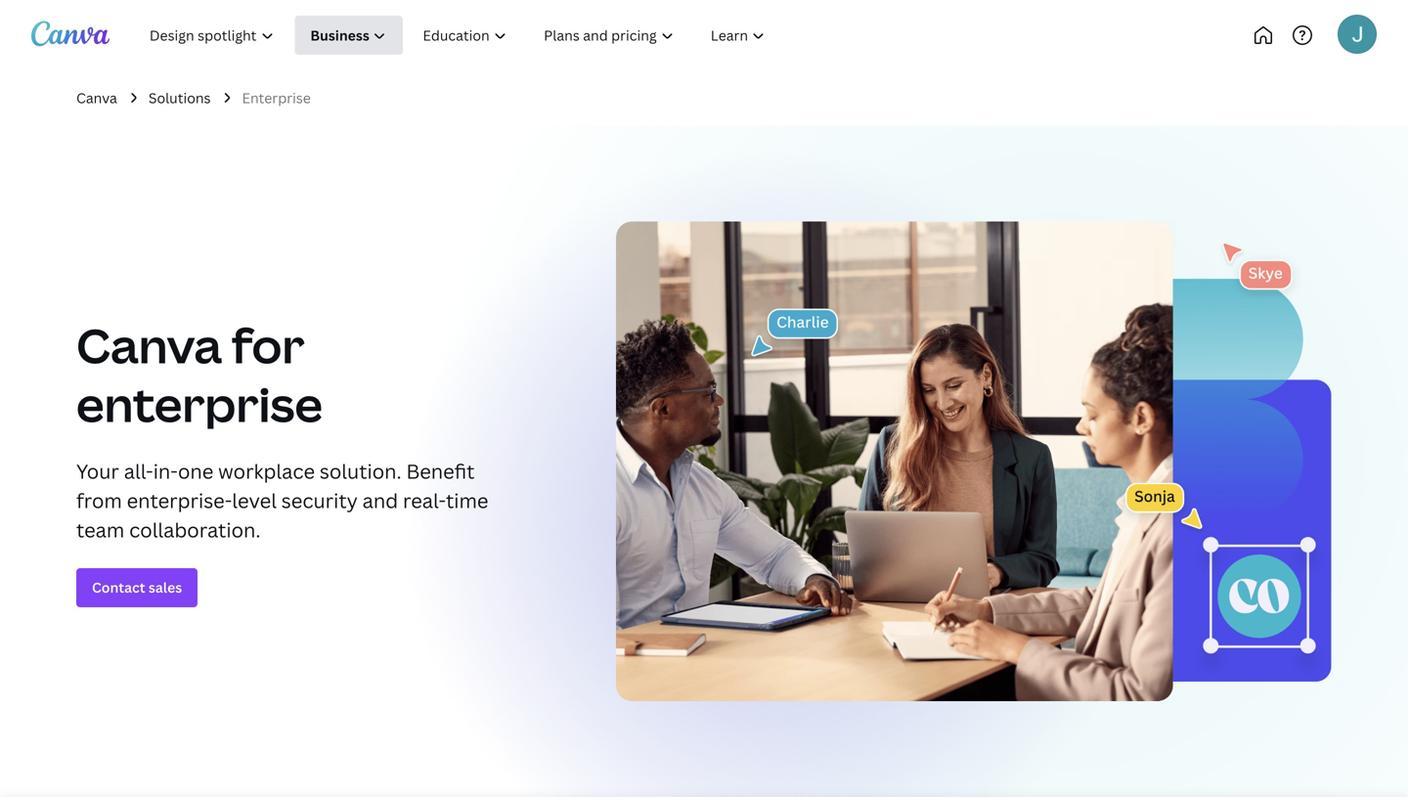Task type: describe. For each thing, give the bounding box(es) containing it.
real-
[[403, 487, 446, 514]]

workplace
[[218, 458, 315, 484]]

canva for enterprise
[[76, 313, 323, 436]]

your all-in-one workplace solution. benefit from enterprise-level security and real-time team collaboration.
[[76, 458, 489, 543]]

level
[[232, 487, 277, 514]]

collaboration.
[[129, 516, 261, 543]]

time
[[446, 487, 489, 514]]

solutions link
[[149, 87, 211, 109]]

solution.
[[320, 458, 402, 484]]

your
[[76, 458, 119, 484]]

benefit
[[406, 458, 475, 484]]

contact
[[92, 578, 145, 597]]

and
[[363, 487, 398, 514]]

enterprise
[[76, 372, 323, 436]]

all-
[[124, 458, 153, 484]]

enterprise-
[[127, 487, 232, 514]]



Task type: vqa. For each thing, say whether or not it's contained in the screenshot.
Designs
no



Task type: locate. For each thing, give the bounding box(es) containing it.
one
[[178, 458, 214, 484]]

three office workers sitting around a meeting table with graphics overlayed around them showing three names in colourful cursors collaboratively working on a digital document. image
[[616, 221, 1332, 702]]

for
[[232, 313, 305, 377]]

contact sales link
[[76, 568, 198, 607]]

canva for canva
[[76, 89, 117, 107]]

2 canva from the top
[[76, 313, 222, 377]]

contact sales
[[92, 578, 182, 597]]

enterprise
[[242, 89, 311, 107]]

security
[[281, 487, 358, 514]]

canva for canva for enterprise
[[76, 313, 222, 377]]

solutions
[[149, 89, 211, 107]]

top level navigation element
[[133, 16, 848, 55]]

1 canva from the top
[[76, 89, 117, 107]]

canva inside canva for enterprise
[[76, 313, 222, 377]]

canva
[[76, 89, 117, 107], [76, 313, 222, 377]]

from
[[76, 487, 122, 514]]

in-
[[153, 458, 178, 484]]

0 vertical spatial canva
[[76, 89, 117, 107]]

team
[[76, 516, 125, 543]]

1 vertical spatial canva
[[76, 313, 222, 377]]

canva link
[[76, 87, 117, 109]]

sales
[[149, 578, 182, 597]]



